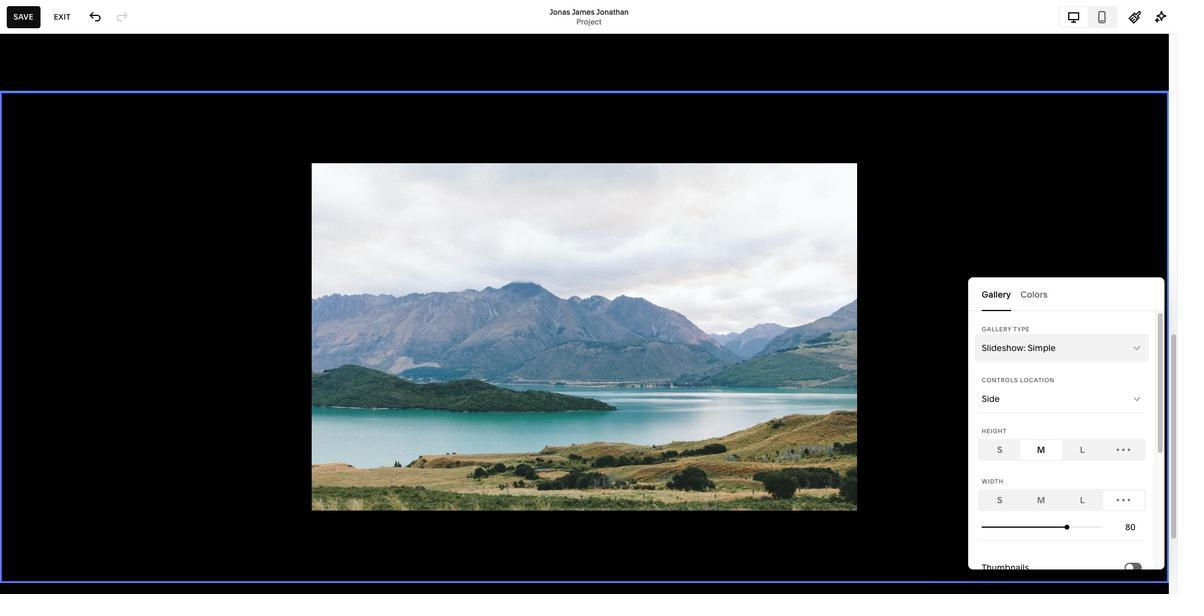 Task type: vqa. For each thing, say whether or not it's contained in the screenshot.
'Gallery Type'
yes



Task type: locate. For each thing, give the bounding box(es) containing it.
icon image for "l" button for 'm' button associated with 2nd s button from the bottom
[[1117, 443, 1131, 457]]

jonathan inside jonas james jonathan project
[[596, 7, 629, 16]]

l down side dropdown button
[[1080, 444, 1085, 455]]

2 gallery from the top
[[982, 326, 1012, 333]]

1 vertical spatial james
[[107, 98, 134, 109]]

s
[[998, 444, 1003, 455], [998, 495, 1003, 506]]

2 s from the top
[[998, 495, 1003, 506]]

l up l range field at the right bottom of the page
[[1080, 495, 1085, 506]]

1 icon image from the top
[[1117, 443, 1131, 457]]

chevron small down light icon image for side
[[1132, 394, 1142, 404]]

type
[[1014, 326, 1030, 333]]

m up l range field at the right bottom of the page
[[1038, 495, 1046, 506]]

1 m from the top
[[1038, 444, 1046, 455]]

1 vertical spatial l
[[1080, 495, 1085, 506]]

m
[[1038, 444, 1046, 455], [1038, 495, 1046, 506]]

chevron small down light icon image
[[1132, 343, 1142, 353], [1132, 394, 1142, 404]]

james
[[572, 7, 595, 16], [107, 98, 134, 109]]

1 l button from the top
[[1062, 440, 1103, 460]]

exit button
[[47, 6, 77, 28]]

0 vertical spatial chevron small down light icon image
[[1132, 343, 1142, 353]]

exit
[[54, 12, 71, 21]]

1 vertical spatial jonas
[[81, 98, 105, 109]]

1 vertical spatial s button
[[980, 490, 1021, 510]]

icon image
[[1117, 443, 1131, 457], [1117, 493, 1131, 507]]

2 m from the top
[[1038, 495, 1046, 506]]

2 chevron small down light icon image from the top
[[1132, 394, 1142, 404]]

thumbnails
[[982, 562, 1029, 573]]

jonas inside jonas james jonathan project
[[550, 7, 570, 16]]

gallery type
[[982, 326, 1030, 333]]

L range field
[[982, 513, 1103, 540]]

chevron small down light icon image inside side dropdown button
[[1132, 394, 1142, 404]]

controls
[[982, 377, 1019, 384]]

0 vertical spatial s button
[[980, 440, 1021, 460]]

1 horizontal spatial james
[[572, 7, 595, 16]]

1 horizontal spatial jonathan
[[596, 7, 629, 16]]

0 horizontal spatial jonathan
[[136, 98, 173, 109]]

2 m button from the top
[[1021, 490, 1062, 510]]

jonas james jonathan project
[[550, 7, 629, 26]]

gallery up gallery type
[[982, 289, 1011, 300]]

0 horizontal spatial jonas
[[81, 98, 105, 109]]

0 vertical spatial l button
[[1062, 440, 1103, 460]]

1 vertical spatial m
[[1038, 495, 1046, 506]]

width
[[982, 478, 1004, 485]]

s down width
[[998, 495, 1003, 506]]

2 icon image from the top
[[1117, 493, 1131, 507]]

height
[[982, 428, 1007, 435]]

1 s button from the top
[[980, 440, 1021, 460]]

jonathan for jonas james jonathan
[[136, 98, 173, 109]]

tab list
[[1060, 7, 1117, 27], [982, 277, 1151, 311], [980, 440, 1145, 460], [980, 490, 1145, 510]]

gallery up slideshow:
[[982, 326, 1012, 333]]

location
[[1020, 377, 1055, 384]]

0 vertical spatial gallery
[[982, 289, 1011, 300]]

s down height
[[998, 444, 1003, 455]]

website
[[23, 22, 57, 31]]

slideshow:
[[982, 343, 1026, 354]]

1 vertical spatial gallery
[[982, 326, 1012, 333]]

website button
[[0, 14, 71, 41]]

jonas
[[550, 7, 570, 16], [81, 98, 105, 109]]

chevron small down light icon image for slideshow: simple
[[1132, 343, 1142, 353]]

colors
[[1021, 289, 1048, 300]]

m for 1st s button from the bottom of the page
[[1038, 495, 1046, 506]]

1 vertical spatial jonathan
[[136, 98, 173, 109]]

1 m button from the top
[[1021, 440, 1062, 460]]

0 vertical spatial jonathan
[[596, 7, 629, 16]]

2 l button from the top
[[1062, 490, 1103, 510]]

1 vertical spatial s
[[998, 495, 1003, 506]]

m button up l range field at the right bottom of the page
[[1021, 490, 1062, 510]]

james inside jonas james jonathan project
[[572, 7, 595, 16]]

0 vertical spatial s
[[998, 444, 1003, 455]]

1 l from the top
[[1080, 444, 1085, 455]]

l button up l range field at the right bottom of the page
[[1062, 490, 1103, 510]]

slideshow: simple button
[[975, 334, 1149, 362]]

l button down side dropdown button
[[1062, 440, 1103, 460]]

1 chevron small down light icon image from the top
[[1132, 343, 1142, 353]]

side button
[[975, 385, 1149, 413]]

2 s button from the top
[[980, 490, 1021, 510]]

james for jonas james jonathan project
[[572, 7, 595, 16]]

1 horizontal spatial jonas
[[550, 7, 570, 16]]

james for jonas james jonathan
[[107, 98, 134, 109]]

gallery
[[982, 289, 1011, 300], [982, 326, 1012, 333]]

1 vertical spatial l button
[[1062, 490, 1103, 510]]

jonathan
[[596, 7, 629, 16], [136, 98, 173, 109]]

1 vertical spatial icon image
[[1117, 493, 1131, 507]]

l
[[1080, 444, 1085, 455], [1080, 495, 1085, 506]]

jonas for jonas james jonathan project
[[550, 7, 570, 16]]

l button
[[1062, 440, 1103, 460], [1062, 490, 1103, 510]]

s button down height
[[980, 440, 1021, 460]]

m button
[[1021, 440, 1062, 460], [1021, 490, 1062, 510]]

0 vertical spatial m
[[1038, 444, 1046, 455]]

m down side dropdown button
[[1038, 444, 1046, 455]]

jonas james jonathan
[[81, 98, 173, 109]]

1 vertical spatial chevron small down light icon image
[[1132, 394, 1142, 404]]

s button down width
[[980, 490, 1021, 510]]

m button down side dropdown button
[[1021, 440, 1062, 460]]

colors button
[[1021, 277, 1048, 311]]

0 vertical spatial icon image
[[1117, 443, 1131, 457]]

1 vertical spatial m button
[[1021, 490, 1062, 510]]

1 s from the top
[[998, 444, 1003, 455]]

0 vertical spatial m button
[[1021, 440, 1062, 460]]

1 gallery from the top
[[982, 289, 1011, 300]]

save
[[14, 12, 34, 21]]

0 vertical spatial jonas
[[550, 7, 570, 16]]

s button
[[980, 440, 1021, 460], [980, 490, 1021, 510]]

0 vertical spatial l
[[1080, 444, 1085, 455]]

gallery for gallery
[[982, 289, 1011, 300]]

icon image for 'm' button for 1st s button from the bottom of the page's "l" button
[[1117, 493, 1131, 507]]

2 l from the top
[[1080, 495, 1085, 506]]

l button for 'm' button associated with 2nd s button from the bottom
[[1062, 440, 1103, 460]]

gallery for gallery type
[[982, 326, 1012, 333]]

0 vertical spatial james
[[572, 7, 595, 16]]

chevron small down light icon image inside slideshow: simple dropdown button
[[1132, 343, 1142, 353]]

jonas for jonas james jonathan
[[81, 98, 105, 109]]

0 horizontal spatial james
[[107, 98, 134, 109]]



Task type: describe. For each thing, give the bounding box(es) containing it.
l button for 'm' button for 1st s button from the bottom of the page
[[1062, 490, 1103, 510]]

l for 2nd s button from the bottom
[[1080, 444, 1085, 455]]

tab list containing gallery
[[982, 277, 1151, 311]]

gallery button
[[982, 277, 1011, 311]]

l for 1st s button from the bottom of the page
[[1080, 495, 1085, 506]]

m button for 1st s button from the bottom of the page
[[1021, 490, 1062, 510]]

controls location
[[982, 377, 1055, 384]]

side
[[982, 393, 1000, 404]]

slideshow: simple
[[982, 343, 1056, 354]]

jonathan for jonas james jonathan project
[[596, 7, 629, 16]]

m button for 2nd s button from the bottom
[[1021, 440, 1062, 460]]

save button
[[7, 6, 40, 28]]

s for 'm' button associated with 2nd s button from the bottom
[[998, 444, 1003, 455]]

s for 'm' button for 1st s button from the bottom of the page
[[998, 495, 1003, 506]]

Thumbnails checkbox
[[1126, 564, 1134, 571]]

L text field
[[1126, 521, 1139, 534]]

m for 2nd s button from the bottom
[[1038, 444, 1046, 455]]

simple
[[1028, 343, 1056, 354]]

project
[[577, 17, 602, 26]]



